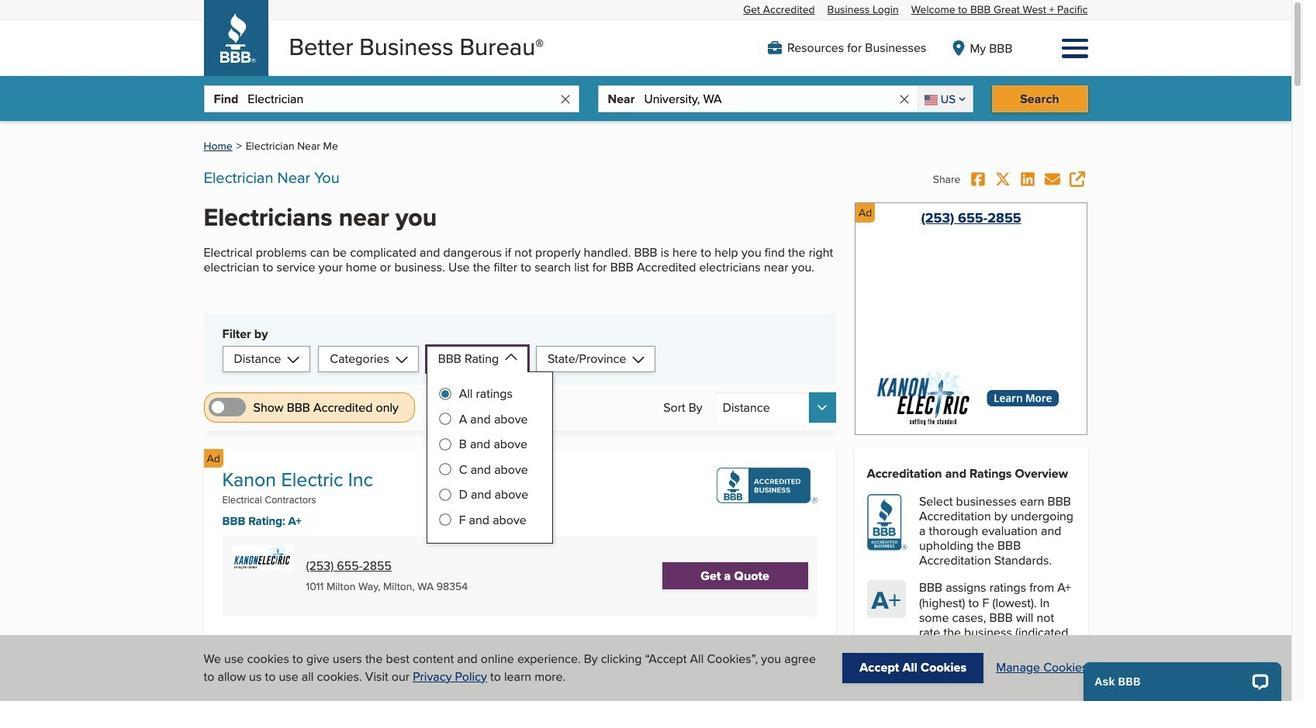 Task type: describe. For each thing, give the bounding box(es) containing it.
clear search image for 'businesses, category' search box
[[558, 92, 572, 106]]

accredited business image
[[716, 467, 817, 503]]

kanon electric inc image
[[859, 361, 1083, 435]]

accreditation standards image
[[867, 494, 907, 550]]



Task type: vqa. For each thing, say whether or not it's contained in the screenshot.
ARE within The Are You A Consumer Searching For A Business But Can'T Find It In Our Directory?
no



Task type: locate. For each thing, give the bounding box(es) containing it.
clear search image for city, state or zip field
[[897, 92, 911, 106]]

clear search image
[[558, 92, 572, 106], [897, 92, 911, 106]]

businesses, category search field
[[248, 86, 558, 112]]

1 horizontal spatial clear search image
[[897, 92, 911, 106]]

city, state or zip field
[[644, 86, 897, 112]]

None button
[[715, 392, 836, 423]]

group
[[439, 386, 541, 528]]

0 horizontal spatial clear search image
[[558, 92, 572, 106]]

None field
[[917, 86, 972, 112]]

2 clear search image from the left
[[897, 92, 911, 106]]

1 clear search image from the left
[[558, 92, 572, 106]]



